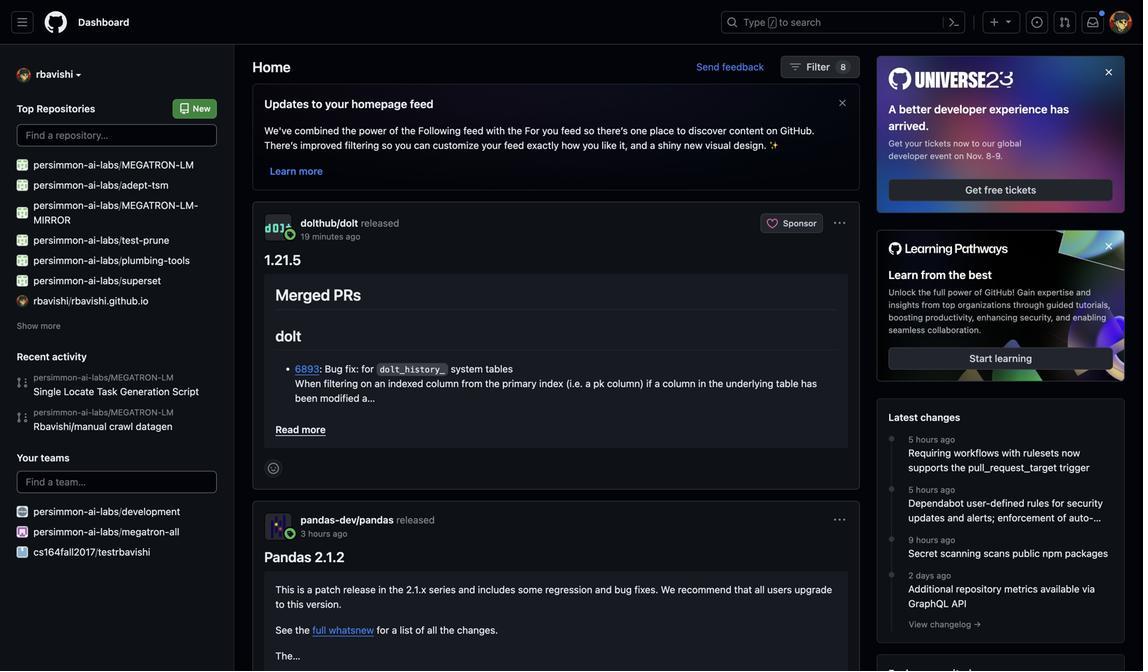 Task type: vqa. For each thing, say whether or not it's contained in the screenshot.
topmost Why am I seeing this? image
no



Task type: locate. For each thing, give the bounding box(es) containing it.
1 horizontal spatial tickets
[[1006, 184, 1037, 196]]

of down homepage
[[390, 125, 399, 136]]

5 persimmon- from the top
[[33, 255, 88, 266]]

persimmon-ai-labs/megatron-lm link up crawl
[[33, 406, 217, 419]]

of inside we've combined the power of the following feed with the for you feed so there's one place to discover content on github. there's improved filtering so you can customize your feed exactly how you like it, and a shiny new visual design. ✨
[[390, 125, 399, 136]]

now up "trigger" on the right bottom
[[1062, 447, 1081, 459]]

Find a repository… text field
[[17, 124, 217, 146]]

persimmon- up single
[[33, 373, 81, 382]]

all right 'list'
[[427, 624, 437, 636]]

datagen
[[136, 421, 173, 432]]

0 vertical spatial full
[[934, 288, 946, 297]]

issue opened image
[[1032, 17, 1043, 28]]

1 horizontal spatial column
[[663, 378, 696, 389]]

2 horizontal spatial your
[[906, 139, 923, 148]]

/
[[770, 18, 775, 28], [119, 159, 122, 170], [119, 179, 122, 191], [119, 199, 122, 211], [119, 234, 122, 246], [119, 255, 122, 266], [119, 275, 122, 286], [69, 295, 71, 307], [119, 506, 122, 517], [119, 526, 122, 538], [95, 546, 98, 558]]

1 vertical spatial learn
[[889, 268, 919, 282]]

in
[[699, 378, 707, 389], [379, 584, 387, 595]]

hours up dependabot at right
[[917, 485, 939, 495]]

0 vertical spatial get
[[889, 139, 903, 148]]

ai- for plumbing-
[[88, 255, 100, 266]]

10 persimmon- from the top
[[33, 526, 88, 538]]

persimmon-ai-labs/megatron-lm link
[[33, 371, 217, 384], [33, 406, 217, 419]]

feed up following
[[410, 97, 434, 111]]

this is a patch release in the 2.1.x series and includes some regression and bug fixes. we recommend that all users upgrade to this version.
[[276, 584, 833, 610]]

5 inside the '5 hours ago dependabot user-defined rules for security updates and alerts; enforcement of auto- triage rules and presets for organizations (public beta)'
[[909, 485, 914, 495]]

organizations inside learn from the best unlock the full power of github! gain expertise and insights from top organizations through guided tutorials, boosting productivity, enhancing security, and enabling seamless collaboration.
[[958, 300, 1011, 310]]

git pull request image
[[1060, 17, 1071, 28]]

for
[[362, 363, 374, 375], [1052, 498, 1065, 509], [1018, 527, 1031, 538], [377, 624, 389, 636]]

1 5 from the top
[[909, 435, 914, 445]]

you left can
[[395, 140, 412, 151]]

0 horizontal spatial with
[[486, 125, 505, 136]]

labs/megatron- up crawl
[[92, 407, 162, 417]]

see
[[276, 624, 293, 636]]

0 vertical spatial 5
[[909, 435, 914, 445]]

0 horizontal spatial in
[[379, 584, 387, 595]]

latest
[[889, 412, 919, 423]]

x image
[[837, 97, 849, 109]]

labs down persimmon-ai-labs / test-prune
[[100, 255, 119, 266]]

labs down persimmon-ai-labs / adept-tsm
[[100, 199, 119, 211]]

event
[[931, 151, 952, 161]]

0 vertical spatial tickets
[[925, 139, 952, 148]]

1 vertical spatial labs/megatron-
[[92, 407, 162, 417]]

changes
[[921, 412, 961, 423]]

free
[[985, 184, 1003, 196]]

/ down persimmon-ai-labs / plumbing-tools
[[119, 275, 122, 286]]

1 vertical spatial so
[[382, 140, 393, 151]]

tutorials,
[[1077, 300, 1111, 310]]

a…
[[362, 392, 375, 404]]

a left 'list'
[[392, 624, 397, 636]]

labs/megatron-
[[92, 373, 162, 382], [92, 407, 162, 417]]

5 hours ago dependabot user-defined rules for security updates and alerts; enforcement of auto- triage rules and presets for organizations (public beta)
[[909, 485, 1104, 553]]

persimmon-ai-labs / megatron-all
[[33, 526, 179, 538]]

unlock
[[889, 288, 916, 297]]

0 vertical spatial organizations
[[958, 300, 1011, 310]]

1 megatron- from the top
[[122, 159, 180, 170]]

0 horizontal spatial you
[[395, 140, 412, 151]]

persimmon- right development image
[[33, 506, 88, 517]]

2 vertical spatial on
[[361, 378, 372, 389]]

homepage image
[[45, 11, 67, 33]]

persimmon-ai-labs / development
[[33, 506, 180, 517]]

all right that
[[755, 584, 765, 595]]

through
[[1014, 300, 1045, 310]]

available
[[1041, 583, 1080, 595]]

2 dot fill image from the top
[[887, 569, 898, 581]]

close image
[[1104, 241, 1115, 252]]

send feedback
[[697, 61, 764, 73]]

2 horizontal spatial on
[[955, 151, 965, 161]]

ago inside 5 hours ago requiring workflows with rulesets now supports the pull_request_target trigger
[[941, 435, 956, 445]]

2 card preview element from the top
[[265, 571, 849, 671]]

4 labs from the top
[[100, 234, 119, 246]]

dependabot
[[909, 498, 965, 509]]

learn up the "unlock"
[[889, 268, 919, 282]]

6893 link
[[295, 363, 320, 375]]

the right see
[[295, 624, 310, 636]]

1 horizontal spatial organizations
[[1033, 527, 1094, 538]]

supports
[[909, 462, 949, 474]]

more for show more
[[41, 321, 61, 331]]

and right series
[[459, 584, 476, 595]]

ago for dependabot
[[941, 485, 956, 495]]

to inside we've combined the power of the following feed with the for you feed so there's one place to discover content on github. there's improved filtering so you can customize your feed exactly how you like it, and a shiny new visual design. ✨
[[677, 125, 686, 136]]

ai- for megatron-
[[88, 526, 100, 538]]

0 vertical spatial with
[[486, 125, 505, 136]]

so left there's
[[584, 125, 595, 136]]

0 vertical spatial learn
[[270, 165, 297, 177]]

feed up customize
[[464, 125, 484, 136]]

2 vertical spatial more
[[302, 424, 326, 435]]

dot fill image
[[887, 484, 898, 495], [887, 569, 898, 581]]

1 vertical spatial in
[[379, 584, 387, 595]]

1 vertical spatial lm
[[162, 373, 174, 382]]

0 horizontal spatial power
[[359, 125, 387, 136]]

card preview element containing merged prs
[[265, 274, 849, 448]]

0 horizontal spatial column
[[426, 378, 459, 389]]

ago up requiring on the right
[[941, 435, 956, 445]]

now inside a better developer experience has arrived. get your tickets now to our global developer event on nov. 8-9.
[[954, 139, 970, 148]]

feed
[[410, 97, 434, 111], [464, 125, 484, 136], [561, 125, 582, 136], [504, 140, 525, 151]]

from down system
[[462, 378, 483, 389]]

1 vertical spatial more
[[41, 321, 61, 331]]

ago inside 9 hours ago secret scanning scans public npm packages
[[941, 535, 956, 545]]

/ for test-prune
[[119, 234, 122, 246]]

0 vertical spatial on
[[767, 125, 778, 136]]

2 persimmon-ai-labs/megatron-lm link from the top
[[33, 406, 217, 419]]

persimmon- for persimmon-ai-labs / adept-tsm
[[33, 179, 88, 191]]

1 dot fill image from the top
[[887, 484, 898, 495]]

notifications image
[[1088, 17, 1099, 28]]

now up nov.
[[954, 139, 970, 148]]

1 persimmon- from the top
[[33, 159, 88, 170]]

explore element
[[877, 56, 1126, 671]]

testrbavishi
[[98, 546, 150, 558]]

/ up persimmon-ai-labs / plumbing-tools
[[119, 234, 122, 246]]

1 card preview element from the top
[[265, 274, 849, 448]]

ai- for rbavishi/manual
[[81, 407, 92, 417]]

full down version. at the left of page
[[313, 624, 326, 636]]

0 vertical spatial lm
[[180, 159, 194, 170]]

0 horizontal spatial tickets
[[925, 139, 952, 148]]

labs for test-prune
[[100, 234, 119, 246]]

5 labs from the top
[[100, 255, 119, 266]]

0 horizontal spatial developer
[[889, 151, 928, 161]]

ago up dependabot at right
[[941, 485, 956, 495]]

/ down 'persimmon-ai-labs / superset'
[[69, 295, 71, 307]]

1 horizontal spatial learn
[[889, 268, 919, 282]]

seamless
[[889, 325, 926, 335]]

0 vertical spatial rbavishi
[[36, 68, 73, 80]]

hours inside 5 hours ago requiring workflows with rulesets now supports the pull_request_target trigger
[[917, 435, 939, 445]]

more
[[299, 165, 323, 177], [41, 321, 61, 331], [302, 424, 326, 435]]

/ up adept-
[[119, 159, 122, 170]]

0 horizontal spatial has
[[802, 378, 818, 389]]

2 horizontal spatial you
[[583, 140, 599, 151]]

persimmon-ai-labs / plumbing-tools
[[33, 255, 190, 266]]

/ for megatron-all
[[119, 526, 122, 538]]

in left underlying
[[699, 378, 707, 389]]

hours for secret
[[917, 535, 939, 545]]

ai- up persimmon-ai-labs / megatron-all
[[88, 506, 100, 517]]

hours for requiring
[[917, 435, 939, 445]]

dot fill image
[[887, 433, 898, 445], [887, 534, 898, 545]]

filtering inside we've combined the power of the following feed with the for you feed so there's one place to discover content on github. there's improved filtering so you can customize your feed exactly how you like it, and a shiny new visual design. ✨
[[345, 140, 379, 151]]

1 persimmon-ai-labs/megatron-lm link from the top
[[33, 371, 217, 384]]

ai- up persimmon-ai-labs / plumbing-tools
[[88, 234, 100, 246]]

labs for adept-tsm
[[100, 179, 119, 191]]

add or remove reactions image
[[268, 463, 279, 474]]

1 vertical spatial card preview element
[[265, 571, 849, 671]]

persimmon- up persimmon-ai-labs /
[[33, 179, 88, 191]]

persimmon- inside the 'persimmon-ai-labs/megatron-lm single locate task generation script'
[[33, 373, 81, 382]]

more right read
[[302, 424, 326, 435]]

labs down "persimmon-ai-labs / megatron-lm"
[[100, 179, 119, 191]]

labs down persimmon-ai-labs / development
[[100, 526, 119, 538]]

more inside button
[[41, 321, 61, 331]]

2 labs/megatron- from the top
[[92, 407, 162, 417]]

3 labs from the top
[[100, 199, 119, 211]]

1 column from the left
[[426, 378, 459, 389]]

get down arrived.
[[889, 139, 903, 148]]

has right the table
[[802, 378, 818, 389]]

1 horizontal spatial full
[[934, 288, 946, 297]]

1 vertical spatial organizations
[[1033, 527, 1094, 538]]

send
[[697, 61, 720, 73]]

column
[[426, 378, 459, 389], [663, 378, 696, 389]]

learn down "there's"
[[270, 165, 297, 177]]

1 vertical spatial 5
[[909, 485, 914, 495]]

5 for requiring workflows with rulesets now supports the pull_request_target trigger
[[909, 435, 914, 445]]

for left 'list'
[[377, 624, 389, 636]]

secret scanning scans public npm packages link
[[909, 546, 1114, 561]]

updates to your homepage feed
[[265, 97, 434, 111]]

1 horizontal spatial so
[[584, 125, 595, 136]]

additional
[[909, 583, 954, 595]]

labs for development
[[100, 506, 119, 517]]

new
[[685, 140, 703, 151]]

0 vertical spatial in
[[699, 378, 707, 389]]

full inside card preview element
[[313, 624, 326, 636]]

developer down arrived.
[[889, 151, 928, 161]]

scanning
[[941, 548, 982, 559]]

script
[[172, 386, 199, 397]]

persimmon- up rbavishi / rbavishi.github.io
[[33, 275, 88, 286]]

persimmon-ai-labs/megatron-lm link up single locate task generation script link on the left of the page
[[33, 371, 217, 384]]

3 persimmon- from the top
[[33, 199, 88, 211]]

learning
[[995, 353, 1033, 364]]

you left like
[[583, 140, 599, 151]]

some
[[518, 584, 543, 595]]

we've combined the power of the following feed with the for you feed so there's one place to discover content on github. there's improved filtering so you can customize your feed exactly how you like it, and a shiny new visual design. ✨
[[265, 125, 815, 151]]

0 vertical spatial has
[[1051, 103, 1070, 116]]

lm
[[180, 159, 194, 170], [162, 373, 174, 382], [162, 407, 174, 417]]

0 horizontal spatial now
[[954, 139, 970, 148]]

of inside learn from the best unlock the full power of github! gain expertise and insights from top organizations through guided tutorials, boosting productivity, enhancing security, and enabling seamless collaboration.
[[975, 288, 983, 297]]

command palette image
[[949, 17, 960, 28]]

presets
[[982, 527, 1015, 538]]

all
[[169, 526, 179, 538], [755, 584, 765, 595], [427, 624, 437, 636]]

labs up persimmon-ai-labs / megatron-all
[[100, 506, 119, 517]]

2 vertical spatial from
[[462, 378, 483, 389]]

labs for megatron-lm
[[100, 159, 119, 170]]

with up "pull_request_target"
[[1002, 447, 1021, 459]]

triangle down image
[[1004, 16, 1015, 27]]

more right show
[[41, 321, 61, 331]]

ago
[[346, 232, 361, 241], [941, 435, 956, 445], [941, 485, 956, 495], [333, 529, 348, 539], [941, 535, 956, 545], [937, 571, 952, 581]]

card preview element for pandas 2.1.2
[[265, 571, 849, 671]]

so left can
[[382, 140, 393, 151]]

6 labs from the top
[[100, 275, 119, 286]]

5 inside 5 hours ago requiring workflows with rulesets now supports the pull_request_target trigger
[[909, 435, 914, 445]]

in inside the this is a patch release in the 2.1.x series and includes some regression and bug fixes. we recommend that all users upgrade to this version.
[[379, 584, 387, 595]]

1 horizontal spatial developer
[[935, 103, 987, 116]]

rbavishi/manual
[[33, 421, 107, 432]]

development image
[[17, 506, 28, 517]]

persimmon- for persimmon-ai-labs/megatron-lm rbavishi/manual crawl datagen
[[33, 407, 81, 417]]

8 labs from the top
[[100, 526, 119, 538]]

1 horizontal spatial power
[[948, 288, 973, 297]]

column right if
[[663, 378, 696, 389]]

card preview element
[[265, 274, 849, 448], [265, 571, 849, 671]]

4 persimmon- from the top
[[33, 234, 88, 246]]

new
[[193, 103, 211, 113]]

ago for secret
[[941, 535, 956, 545]]

persimmon-ai-labs / adept-tsm
[[33, 179, 169, 191]]

0 vertical spatial now
[[954, 139, 970, 148]]

recent activity
[[17, 351, 87, 362]]

prune
[[143, 234, 169, 246]]

labs up rbavishi.github.io
[[100, 275, 119, 286]]

on
[[767, 125, 778, 136], [955, 151, 965, 161], [361, 378, 372, 389]]

now inside 5 hours ago requiring workflows with rulesets now supports the pull_request_target trigger
[[1062, 447, 1081, 459]]

8 persimmon- from the top
[[33, 407, 81, 417]]

tools
[[168, 255, 190, 266]]

hours inside 9 hours ago secret scanning scans public npm packages
[[917, 535, 939, 545]]

ago inside the '5 hours ago dependabot user-defined rules for security updates and alerts; enforcement of auto- triage rules and presets for organizations (public beta)'
[[941, 485, 956, 495]]

more inside card preview element
[[302, 424, 326, 435]]

lm inside the 'persimmon-ai-labs/megatron-lm single locate task generation script'
[[162, 373, 174, 382]]

persimmon- inside persimmon-ai-labs/megatron-lm rbavishi/manual crawl datagen
[[33, 407, 81, 417]]

the down workflows
[[952, 462, 966, 474]]

there's
[[265, 140, 298, 151]]

rbavishi for rbavishi
[[36, 68, 73, 80]]

ago down dolthub/dolt released
[[346, 232, 361, 241]]

an
[[375, 378, 386, 389]]

0 vertical spatial megatron-
[[122, 159, 180, 170]]

1 vertical spatial full
[[313, 624, 326, 636]]

start learning link
[[889, 348, 1114, 370]]

0 horizontal spatial full
[[313, 624, 326, 636]]

heart image
[[767, 218, 779, 229]]

sponsor link
[[761, 214, 824, 233]]

ai- for megatron-
[[88, 159, 100, 170]]

ai- up 'locate'
[[81, 373, 92, 382]]

persimmon- up cs164fall2017
[[33, 526, 88, 538]]

labs/megatron- inside persimmon-ai-labs/megatron-lm rbavishi/manual crawl datagen
[[92, 407, 162, 417]]

1 vertical spatial now
[[1062, 447, 1081, 459]]

and left 'bug'
[[595, 584, 612, 595]]

the inside the this is a patch release in the 2.1.x series and includes some regression and bug fixes. we recommend that all users upgrade to this version.
[[389, 584, 404, 595]]

filtering up "modified"
[[324, 378, 358, 389]]

and down dependabot at right
[[948, 512, 965, 524]]

learn inside learn from the best unlock the full power of github! gain expertise and insights from top organizations through guided tutorials, boosting productivity, enhancing security, and enabling seamless collaboration.
[[889, 268, 919, 282]]

0 vertical spatial card preview element
[[265, 274, 849, 448]]

rules up enforcement
[[1028, 498, 1050, 509]]

✨
[[770, 140, 779, 151]]

(i.e.
[[566, 378, 583, 389]]

of down best
[[975, 288, 983, 297]]

1 vertical spatial persimmon-ai-labs/megatron-lm link
[[33, 406, 217, 419]]

close image
[[1104, 67, 1115, 78]]

from down github logo
[[922, 268, 947, 282]]

hours up requiring on the right
[[917, 435, 939, 445]]

feedback
[[723, 61, 764, 73]]

1 vertical spatial dot fill image
[[887, 534, 898, 545]]

2.1.2
[[315, 549, 345, 565]]

0 horizontal spatial get
[[889, 139, 903, 148]]

days
[[916, 571, 935, 581]]

tickets up event
[[925, 139, 952, 148]]

bug
[[325, 363, 343, 375]]

for right fix:
[[362, 363, 374, 375]]

0 horizontal spatial rules
[[938, 527, 960, 538]]

sponsor
[[784, 218, 817, 228]]

1 labs/megatron- from the top
[[92, 373, 162, 382]]

and inside we've combined the power of the following feed with the for you feed so there's one place to discover content on github. there's improved filtering so you can customize your feed exactly how you like it, and a shiny new visual design. ✨
[[631, 140, 648, 151]]

2 labs from the top
[[100, 179, 119, 191]]

/ inside type / to search
[[770, 18, 775, 28]]

to left this
[[276, 599, 285, 610]]

ai- up cs164fall2017 / testrbavishi
[[88, 526, 100, 538]]

1 horizontal spatial now
[[1062, 447, 1081, 459]]

dot fill image left 9
[[887, 534, 898, 545]]

0 vertical spatial so
[[584, 125, 595, 136]]

1 horizontal spatial with
[[1002, 447, 1021, 459]]

ago inside 2 days ago additional repository metrics available via graphql api
[[937, 571, 952, 581]]

auto-
[[1070, 512, 1094, 524]]

of inside card preview element
[[416, 624, 425, 636]]

cs164fall2017 / testrbavishi
[[33, 546, 150, 558]]

0 vertical spatial all
[[169, 526, 179, 538]]

1 vertical spatial dot fill image
[[887, 569, 898, 581]]

2 megatron- from the top
[[122, 199, 180, 211]]

view
[[909, 620, 928, 629]]

1 horizontal spatial your
[[482, 140, 502, 151]]

0 horizontal spatial learn
[[270, 165, 297, 177]]

cs164fall2017
[[33, 546, 95, 558]]

1 vertical spatial megatron-
[[122, 199, 180, 211]]

persimmon- up the 'rbavishi/manual'
[[33, 407, 81, 417]]

5 down supports
[[909, 485, 914, 495]]

1 vertical spatial developer
[[889, 151, 928, 161]]

labs up persimmon-ai-labs / plumbing-tools
[[100, 234, 119, 246]]

labs up persimmon-ai-labs / adept-tsm
[[100, 159, 119, 170]]

7 persimmon- from the top
[[33, 373, 81, 382]]

1 horizontal spatial get
[[966, 184, 982, 196]]

1 vertical spatial tickets
[[1006, 184, 1037, 196]]

2 dot fill image from the top
[[887, 534, 898, 545]]

that
[[735, 584, 753, 595]]

persimmon- for persimmon-ai-labs /
[[33, 199, 88, 211]]

labs/megatron- up single locate task generation script link on the left of the page
[[92, 373, 162, 382]]

organizations up npm
[[1033, 527, 1094, 538]]

ai- for adept-
[[88, 179, 100, 191]]

0 vertical spatial dot fill image
[[887, 484, 898, 495]]

megatron all image
[[17, 526, 28, 538]]

your inside a better developer experience has arrived. get your tickets now to our global developer event on nov. 8-9.
[[906, 139, 923, 148]]

rbavishi.github.io image
[[17, 295, 28, 307]]

full
[[934, 288, 946, 297], [313, 624, 326, 636]]

ago up the additional
[[937, 571, 952, 581]]

ai- up 'persimmon-ai-labs / superset'
[[88, 255, 100, 266]]

persimmon-ai-labs/megatron-lm link for task
[[33, 371, 217, 384]]

all down development
[[169, 526, 179, 538]]

1 vertical spatial has
[[802, 378, 818, 389]]

power inside learn from the best unlock the full power of github! gain expertise and insights from top organizations through guided tutorials, boosting productivity, enhancing security, and enabling seamless collaboration.
[[948, 288, 973, 297]]

your up combined
[[325, 97, 349, 111]]

full up top
[[934, 288, 946, 297]]

1 vertical spatial on
[[955, 151, 965, 161]]

persimmon- right megatron lm icon in the top of the page
[[33, 159, 88, 170]]

test prune image
[[17, 235, 28, 246]]

latest changes
[[889, 412, 961, 423]]

a inside we've combined the power of the following feed with the for you feed so there's one place to discover content on github. there's improved filtering so you can customize your feed exactly how you like it, and a shiny new visual design. ✨
[[650, 140, 656, 151]]

2 vertical spatial lm
[[162, 407, 174, 417]]

1 horizontal spatial in
[[699, 378, 707, 389]]

0 vertical spatial dot fill image
[[887, 433, 898, 445]]

2 5 from the top
[[909, 485, 914, 495]]

0 horizontal spatial on
[[361, 378, 372, 389]]

/ up testrbavishi
[[119, 526, 122, 538]]

from inside "dolt 6893 : bug fix: for dolt_history_ system tables when filtering on an indexed column from the primary index (i.e. a pk column) if a column in the underlying table has been modified a…"
[[462, 378, 483, 389]]

the left "2.1.x"
[[389, 584, 404, 595]]

the left best
[[949, 268, 967, 282]]

filter
[[807, 61, 831, 73]]

megatron- down tsm
[[122, 199, 180, 211]]

read more link
[[276, 417, 837, 437]]

all inside the this is a patch release in the 2.1.x series and includes some regression and bug fixes. we recommend that all users upgrade to this version.
[[755, 584, 765, 595]]

task
[[97, 386, 117, 397]]

power up top
[[948, 288, 973, 297]]

persimmon- for persimmon-ai-labs/megatron-lm single locate task generation script
[[33, 373, 81, 382]]

2 horizontal spatial all
[[755, 584, 765, 595]]

labs/megatron- for datagen
[[92, 407, 162, 417]]

persimmon- for persimmon-ai-labs / plumbing-tools
[[33, 255, 88, 266]]

the down tables
[[485, 378, 500, 389]]

1 horizontal spatial has
[[1051, 103, 1070, 116]]

card preview element containing this is a patch release in the 2.1.x series and includes some regression and bug fixes. we recommend that all users upgrade to this version.
[[265, 571, 849, 671]]

1 vertical spatial all
[[755, 584, 765, 595]]

0 horizontal spatial organizations
[[958, 300, 1011, 310]]

a inside the this is a patch release in the 2.1.x series and includes some regression and bug fixes. we recommend that all users upgrade to this version.
[[307, 584, 313, 595]]

1 vertical spatial with
[[1002, 447, 1021, 459]]

packages
[[1066, 548, 1109, 559]]

@dolthub profile image
[[265, 214, 292, 241]]

draft pull request image
[[17, 377, 28, 388]]

ai- inside persimmon-ai-labs/megatron-lm rbavishi/manual crawl datagen
[[81, 407, 92, 417]]

6 persimmon- from the top
[[33, 275, 88, 286]]

0 vertical spatial rules
[[1028, 498, 1050, 509]]

0 vertical spatial more
[[299, 165, 323, 177]]

ai- for superset
[[88, 275, 100, 286]]

0 vertical spatial labs/megatron-
[[92, 373, 162, 382]]

superset image
[[17, 275, 28, 286]]

1 dot fill image from the top
[[887, 433, 898, 445]]

teams
[[41, 452, 70, 464]]

hours inside the '5 hours ago dependabot user-defined rules for security updates and alerts; enforcement of auto- triage rules and presets for organizations (public beta)'
[[917, 485, 939, 495]]

0 horizontal spatial your
[[325, 97, 349, 111]]

rules up 'beta)'
[[938, 527, 960, 538]]

1 horizontal spatial you
[[543, 125, 559, 136]]

1 horizontal spatial on
[[767, 125, 778, 136]]

repo link element
[[761, 214, 835, 233]]

new link
[[173, 99, 217, 118]]

exactly
[[527, 140, 559, 151]]

get left free
[[966, 184, 982, 196]]

1 horizontal spatial all
[[427, 624, 437, 636]]

with inside we've combined the power of the following feed with the for you feed so there's one place to discover content on github. there's improved filtering so you can customize your feed exactly how you like it, and a shiny new visual design. ✨
[[486, 125, 505, 136]]

if
[[647, 378, 652, 389]]

pandas-
[[301, 514, 340, 526]]

ai- for test-
[[88, 234, 100, 246]]

merged prs
[[276, 286, 361, 304]]

you up exactly at the left of page
[[543, 125, 559, 136]]

2 persimmon- from the top
[[33, 179, 88, 191]]

dot fill image for additional repository metrics available via graphql api
[[887, 569, 898, 581]]

enforcement
[[998, 512, 1055, 524]]

1 labs from the top
[[100, 159, 119, 170]]

1 vertical spatial rbavishi
[[33, 295, 69, 307]]

0 horizontal spatial so
[[382, 140, 393, 151]]

trigger
[[1060, 462, 1090, 474]]

dot fill image down latest
[[887, 433, 898, 445]]

1 vertical spatial filtering
[[324, 378, 358, 389]]

the inside 5 hours ago requiring workflows with rulesets now supports the pull_request_target trigger
[[952, 462, 966, 474]]

5 hours ago requiring workflows with rulesets now supports the pull_request_target trigger
[[909, 435, 1090, 474]]

developer down universe23 image
[[935, 103, 987, 116]]

has right experience
[[1051, 103, 1070, 116]]

learn for from
[[889, 268, 919, 282]]

from left top
[[922, 300, 941, 310]]

repositories
[[36, 103, 95, 114]]

persimmon- right plumbing tools image
[[33, 255, 88, 266]]

lm for single locate task generation script
[[162, 373, 174, 382]]

lm inside persimmon-ai-labs/megatron-lm rbavishi/manual crawl datagen
[[162, 407, 174, 417]]

rbavishi right the @rbavishi icon
[[36, 68, 73, 80]]

released right dolthub/dolt link
[[361, 217, 400, 229]]

0 vertical spatial persimmon-ai-labs/megatron-lm link
[[33, 371, 217, 384]]

ai- inside the 'persimmon-ai-labs/megatron-lm single locate task generation script'
[[81, 373, 92, 382]]

updates
[[265, 97, 309, 111]]

0 vertical spatial filtering
[[345, 140, 379, 151]]

1 vertical spatial power
[[948, 288, 973, 297]]

labs/megatron- inside the 'persimmon-ai-labs/megatron-lm single locate task generation script'
[[92, 373, 162, 382]]

rbavishi inside popup button
[[36, 68, 73, 80]]

megatron lm image
[[17, 159, 28, 170]]

7 labs from the top
[[100, 506, 119, 517]]

9 persimmon- from the top
[[33, 506, 88, 517]]

more for read more
[[302, 424, 326, 435]]

persimmon- for persimmon-ai-labs / development
[[33, 506, 88, 517]]



Task type: describe. For each thing, give the bounding box(es) containing it.
@rbavishi image
[[17, 68, 31, 82]]

a better developer experience has arrived. get your tickets now to our global developer event on nov. 8-9.
[[889, 103, 1070, 161]]

0 vertical spatial developer
[[935, 103, 987, 116]]

hours for dependabot
[[917, 485, 939, 495]]

9.
[[996, 151, 1004, 161]]

6893
[[295, 363, 320, 375]]

api
[[952, 598, 967, 610]]

view changelog →
[[909, 620, 982, 629]]

enabling
[[1073, 313, 1107, 322]]

add or remove reactions element
[[265, 459, 283, 478]]

ai- for development
[[88, 506, 100, 517]]

labs for megatron-lm- mirror
[[100, 199, 119, 211]]

/ down persimmon-ai-labs / megatron-all
[[95, 546, 98, 558]]

activity
[[52, 351, 87, 362]]

github!
[[985, 288, 1016, 297]]

/ for plumbing-tools
[[119, 255, 122, 266]]

recent
[[17, 351, 50, 362]]

dolt 6893 : bug fix: for dolt_history_ system tables when filtering on an indexed column from the primary index (i.e. a pk column) if a column in the underlying table has been modified a…
[[276, 327, 818, 404]]

start learning
[[970, 353, 1033, 364]]

(public
[[909, 542, 940, 553]]

Teams search field
[[17, 471, 217, 493]]

5 for dependabot user-defined rules for security updates and alerts; enforcement of auto- triage rules and presets for organizations (public beta)
[[909, 485, 914, 495]]

to up combined
[[312, 97, 323, 111]]

dot fill image for requiring workflows with rulesets now supports the pull_request_target trigger
[[887, 433, 898, 445]]

a right if
[[655, 378, 660, 389]]

1 vertical spatial released
[[397, 514, 435, 526]]

pk
[[594, 378, 605, 389]]

labs for megatron-all
[[100, 526, 119, 538]]

full whatsnew link
[[313, 624, 374, 636]]

repository
[[957, 583, 1002, 595]]

guided
[[1047, 300, 1074, 310]]

productivity,
[[926, 313, 975, 322]]

filtering inside "dolt 6893 : bug fix: for dolt_history_ system tables when filtering on an indexed column from the primary index (i.e. a pk column) if a column in the underlying table has been modified a…"
[[324, 378, 358, 389]]

ai- down persimmon-ai-labs / adept-tsm
[[88, 199, 100, 211]]

1 vertical spatial from
[[922, 300, 941, 310]]

the left for
[[508, 125, 523, 136]]

with inside 5 hours ago requiring workflows with rulesets now supports the pull_request_target trigger
[[1002, 447, 1021, 459]]

on inside we've combined the power of the following feed with the for you feed so there's one place to discover content on github. there's improved filtering so you can customize your feed exactly how you like it, and a shiny new visual design. ✨
[[767, 125, 778, 136]]

→
[[974, 620, 982, 629]]

labs/megatron- for task
[[92, 373, 162, 382]]

0 vertical spatial released
[[361, 217, 400, 229]]

beta)
[[943, 542, 966, 553]]

and down guided
[[1056, 313, 1071, 322]]

github logo image
[[889, 242, 1010, 255]]

single
[[33, 386, 61, 397]]

plus image
[[990, 17, 1001, 28]]

/ for adept-tsm
[[119, 179, 122, 191]]

megatron- inside megatron-lm- mirror
[[122, 199, 180, 211]]

card preview element for 1.21.5
[[265, 274, 849, 448]]

tickets inside a better developer experience has arrived. get your tickets now to our global developer event on nov. 8-9.
[[925, 139, 952, 148]]

ago for additional
[[937, 571, 952, 581]]

filter image
[[790, 61, 801, 73]]

persimmon- for persimmon-ai-labs / megatron-lm
[[33, 159, 88, 170]]

ago down pandas-dev/pandas link
[[333, 529, 348, 539]]

index
[[540, 378, 564, 389]]

persimmon- for persimmon-ai-labs / superset
[[33, 275, 88, 286]]

regression
[[546, 584, 593, 595]]

learn from the best unlock the full power of github! gain expertise and insights from top organizations through guided tutorials, boosting productivity, enhancing security, and enabling seamless collaboration.
[[889, 268, 1111, 335]]

on inside "dolt 6893 : bug fix: for dolt_history_ system tables when filtering on an indexed column from the primary index (i.e. a pk column) if a column in the underlying table has been modified a…"
[[361, 378, 372, 389]]

discover
[[689, 125, 727, 136]]

get inside a better developer experience has arrived. get your tickets now to our global developer event on nov. 8-9.
[[889, 139, 903, 148]]

and up tutorials,
[[1077, 288, 1092, 297]]

19 minutes ago
[[301, 232, 361, 241]]

for inside "dolt 6893 : bug fix: for dolt_history_ system tables when filtering on an indexed column from the primary index (i.e. a pk column) if a column in the underlying table has been modified a…"
[[362, 363, 374, 375]]

feed tag image
[[285, 229, 296, 240]]

dolt
[[276, 327, 302, 345]]

the…
[[276, 650, 301, 662]]

ai- for single
[[81, 373, 92, 382]]

metrics
[[1005, 583, 1039, 595]]

adept tsm image
[[17, 180, 28, 191]]

persimmon-ai-labs /
[[33, 199, 122, 211]]

Find a team… text field
[[17, 471, 217, 493]]

the down updates to your homepage feed on the left of page
[[342, 125, 357, 136]]

the left changes.
[[440, 624, 455, 636]]

best
[[969, 268, 993, 282]]

feed up how
[[561, 125, 582, 136]]

1.21.5
[[265, 252, 301, 268]]

has inside "dolt 6893 : bug fix: for dolt_history_ system tables when filtering on an indexed column from the primary index (i.e. a pk column) if a column in the underlying table has been modified a…"
[[802, 378, 818, 389]]

show more
[[17, 321, 61, 331]]

/ for development
[[119, 506, 122, 517]]

2 column from the left
[[663, 378, 696, 389]]

rbavishi/manual crawl datagen link
[[33, 421, 173, 432]]

in inside "dolt 6893 : bug fix: for dolt_history_ system tables when filtering on an indexed column from the primary index (i.e. a pk column) if a column in the underlying table has been modified a…"
[[699, 378, 707, 389]]

on inside a better developer experience has arrived. get your tickets now to our global developer event on nov. 8-9.
[[955, 151, 965, 161]]

feed tag image
[[285, 528, 296, 539]]

lm-
[[180, 199, 198, 211]]

for down enforcement
[[1018, 527, 1031, 538]]

persimmon-ai-labs/megatron-lm link for datagen
[[33, 406, 217, 419]]

experience
[[990, 103, 1048, 116]]

and down alerts;
[[962, 527, 979, 538]]

labs for plumbing-tools
[[100, 255, 119, 266]]

get free tickets link
[[889, 179, 1114, 201]]

table
[[777, 378, 799, 389]]

megatron-lm- mirror
[[33, 199, 198, 226]]

your teams
[[17, 452, 70, 464]]

/ for megatron-lm- mirror
[[119, 199, 122, 211]]

9
[[909, 535, 914, 545]]

rbavishi / rbavishi.github.io
[[33, 295, 149, 307]]

gain
[[1018, 288, 1036, 297]]

rbavishi for rbavishi / rbavishi.github.io
[[33, 295, 69, 307]]

feed item heading menu image
[[835, 515, 846, 526]]

ago for requiring
[[941, 435, 956, 445]]

/ for megatron-lm
[[119, 159, 122, 170]]

lm for rbavishi/manual crawl datagen
[[162, 407, 174, 417]]

learn for more
[[270, 165, 297, 177]]

whatsnew
[[329, 624, 374, 636]]

user-
[[967, 498, 991, 509]]

underlying
[[726, 378, 774, 389]]

bug
[[615, 584, 632, 595]]

patch
[[315, 584, 341, 595]]

get free tickets
[[966, 184, 1037, 196]]

this
[[276, 584, 295, 595]]

dolt_history_
[[380, 365, 445, 375]]

of inside the '5 hours ago dependabot user-defined rules for security updates and alerts; enforcement of auto- triage rules and presets for organizations (public beta)'
[[1058, 512, 1067, 524]]

to inside a better developer experience has arrived. get your tickets now to our global developer event on nov. 8-9.
[[972, 139, 980, 148]]

power inside we've combined the power of the following feed with the for you feed so there's one place to discover content on github. there's improved filtering so you can customize your feed exactly how you like it, and a shiny new visual design. ✨
[[359, 125, 387, 136]]

defined
[[991, 498, 1025, 509]]

plumbing tools image
[[17, 255, 28, 266]]

universe23 image
[[889, 68, 1014, 90]]

2 vertical spatial all
[[427, 624, 437, 636]]

customize
[[433, 140, 479, 151]]

the right the "unlock"
[[919, 288, 932, 297]]

0 horizontal spatial all
[[169, 526, 179, 538]]

show more button
[[17, 319, 217, 332]]

persimmon-ai-labs / test-prune
[[33, 234, 169, 246]]

been
[[295, 392, 318, 404]]

dolthub/dolt
[[301, 217, 358, 229]]

enhancing
[[977, 313, 1018, 322]]

hours down pandas-
[[308, 529, 331, 539]]

release
[[343, 584, 376, 595]]

insights
[[889, 300, 920, 310]]

2
[[909, 571, 914, 581]]

type / to search
[[744, 16, 822, 28]]

1 vertical spatial rules
[[938, 527, 960, 538]]

is
[[297, 584, 305, 595]]

testrbavishi image
[[17, 547, 28, 558]]

feed left exactly at the left of page
[[504, 140, 525, 151]]

3 hours ago
[[301, 529, 348, 539]]

a left pk
[[586, 378, 591, 389]]

8
[[841, 62, 847, 72]]

0 vertical spatial from
[[922, 268, 947, 282]]

dot fill image for secret scanning scans public npm packages
[[887, 534, 898, 545]]

version.
[[306, 599, 342, 610]]

development
[[122, 506, 180, 517]]

your inside we've combined the power of the following feed with the for you feed so there's one place to discover content on github. there's improved filtering so you can customize your feed exactly how you like it, and a shiny new visual design. ✨
[[482, 140, 502, 151]]

organizations inside the '5 hours ago dependabot user-defined rules for security updates and alerts; enforcement of auto- triage rules and presets for organizations (public beta)'
[[1033, 527, 1094, 538]]

to left search
[[780, 16, 789, 28]]

how
[[562, 140, 580, 151]]

users
[[768, 584, 792, 595]]

full inside learn from the best unlock the full power of github! gain expertise and insights from top organizations through guided tutorials, boosting productivity, enhancing security, and enabling seamless collaboration.
[[934, 288, 946, 297]]

list
[[400, 624, 413, 636]]

@pandas-dev profile image
[[265, 513, 292, 541]]

2 days ago additional repository metrics available via graphql api
[[909, 571, 1096, 610]]

dot fill image for dependabot user-defined rules for security updates and alerts; enforcement of auto- triage rules and presets for organizations (public beta)
[[887, 484, 898, 495]]

9 hours ago secret scanning scans public npm packages
[[909, 535, 1109, 559]]

there's
[[598, 125, 628, 136]]

more for learn more
[[299, 165, 323, 177]]

the left underlying
[[709, 378, 724, 389]]

Top Repositories search field
[[17, 124, 217, 146]]

locate
[[64, 386, 94, 397]]

megatron lm mirror image
[[17, 207, 28, 218]]

can
[[414, 140, 430, 151]]

persimmon- for persimmon-ai-labs / megatron-all
[[33, 526, 88, 538]]

draft pull request image
[[17, 412, 28, 423]]

updates
[[909, 512, 946, 524]]

1 horizontal spatial rules
[[1028, 498, 1050, 509]]

persimmon- for persimmon-ai-labs / test-prune
[[33, 234, 88, 246]]

has inside a better developer experience has arrived. get your tickets now to our global developer event on nov. 8-9.
[[1051, 103, 1070, 116]]

security,
[[1021, 313, 1054, 322]]

for left security
[[1052, 498, 1065, 509]]

to inside the this is a patch release in the 2.1.x series and includes some regression and bug fixes. we recommend that all users upgrade to this version.
[[276, 599, 285, 610]]

1 vertical spatial get
[[966, 184, 982, 196]]

feed item heading menu image
[[835, 218, 846, 229]]

labs for superset
[[100, 275, 119, 286]]

view changelog → link
[[909, 620, 982, 629]]

modified
[[320, 392, 360, 404]]

pandas-dev/pandas link
[[301, 514, 394, 526]]

public
[[1013, 548, 1041, 559]]

triage
[[909, 527, 935, 538]]

the up can
[[401, 125, 416, 136]]

collaboration.
[[928, 325, 982, 335]]

/ for superset
[[119, 275, 122, 286]]

series
[[429, 584, 456, 595]]

19
[[301, 232, 310, 241]]



